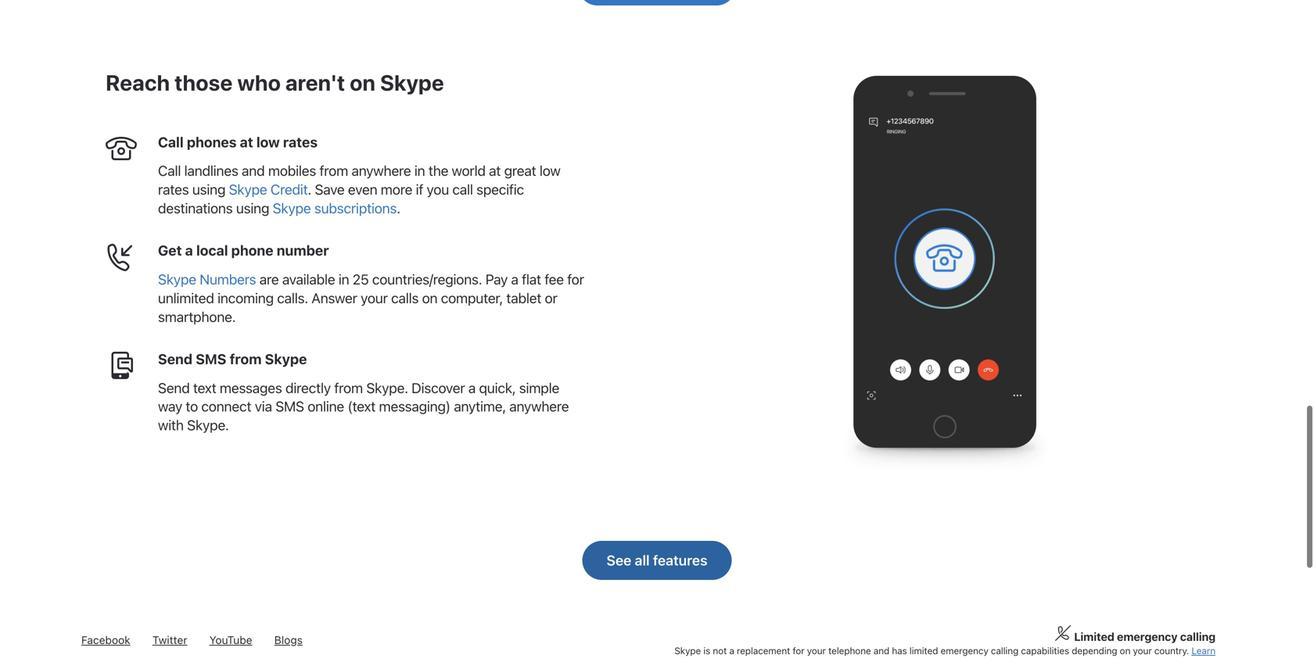 Task type: vqa. For each thing, say whether or not it's contained in the screenshot.
Developer related to Developer Center
no



Task type: describe. For each thing, give the bounding box(es) containing it.
numbers
[[200, 271, 256, 288]]

0 horizontal spatial skype.
[[187, 417, 229, 434]]

on inside are available in 25 countries/regions. pay a flat fee for unlimited incoming calls. answer your calls on computer, tablet or smartphone.
[[422, 290, 438, 307]]

calls.
[[277, 290, 308, 307]]

for inside limited emergency calling skype is not a replacement for your telephone and has limited emergency calling capabilities depending on your country. learn more.
[[793, 646, 805, 657]]

are
[[260, 271, 279, 288]]

way
[[158, 398, 182, 415]]

countries/regions.
[[372, 271, 482, 288]]

call for call landlines and mobiles from anywhere in the world at great low rates using
[[158, 163, 181, 179]]

main content containing 
[[0, 0, 1314, 588]]

. save even more if you call specific destinations using
[[158, 181, 524, 217]]

sms inside send text messages directly from skype. discover a quick, simple way to connect via sms online (text messaging) anytime, anywhere with skype.
[[276, 398, 304, 415]]

a inside send text messages directly from skype. discover a quick, simple way to connect via sms online (text messaging) anytime, anywhere with skype.
[[469, 380, 476, 396]]

discover
[[412, 380, 465, 396]]

facebook link
[[81, 634, 130, 647]]

call phones at low rates
[[158, 134, 318, 151]]

0 vertical spatial sms
[[196, 351, 226, 368]]

twitter
[[152, 634, 187, 647]]

a inside limited emergency calling skype is not a replacement for your telephone and has limited emergency calling capabilities depending on your country. learn more.
[[729, 646, 734, 657]]

send for send text messages directly from skype. discover a quick, simple way to connect via sms online (text messaging) anytime, anywhere with skype.
[[158, 380, 190, 396]]

local
[[196, 242, 228, 259]]

25
[[353, 271, 369, 288]]

capabilities
[[1021, 646, 1070, 657]]

and inside limited emergency calling skype is not a replacement for your telephone and has limited emergency calling capabilities depending on your country. learn more.
[[874, 646, 890, 657]]

reach
[[106, 70, 170, 95]]

1 horizontal spatial calling
[[1180, 630, 1216, 644]]

text
[[193, 380, 216, 396]]

great
[[504, 163, 536, 179]]

twitter link
[[152, 634, 187, 647]]

landlines
[[184, 163, 238, 179]]

youtube
[[209, 634, 252, 647]]


[[106, 242, 137, 273]]

mobiles
[[268, 163, 316, 179]]

send sms from skype
[[158, 351, 307, 368]]

specific
[[477, 181, 524, 198]]

0 vertical spatial on
[[350, 70, 376, 95]]

directly
[[286, 380, 331, 396]]

available
[[282, 271, 335, 288]]

features
[[653, 552, 708, 569]]

replacement
[[737, 646, 790, 657]]

pay
[[486, 271, 508, 288]]

telephone
[[829, 646, 871, 657]]

tablet
[[507, 290, 542, 307]]

1 vertical spatial from
[[230, 351, 262, 368]]

depending
[[1072, 646, 1118, 657]]

skype numbers link
[[158, 271, 256, 288]]


[[106, 350, 137, 381]]

call for call phones at low rates
[[158, 134, 184, 151]]

answer
[[312, 290, 357, 307]]

in inside are available in 25 countries/regions. pay a flat fee for unlimited incoming calls. answer your calls on computer, tablet or smartphone.
[[339, 271, 349, 288]]

using inside the . save even more if you call specific destinations using
[[236, 200, 269, 217]]

are available in 25 countries/regions. pay a flat fee for unlimited incoming calls. answer your calls on computer, tablet or smartphone.
[[158, 271, 584, 325]]

1 horizontal spatial skype.
[[366, 380, 408, 396]]

0 horizontal spatial emergency
[[941, 646, 989, 657]]

messaging)
[[379, 398, 451, 415]]

using inside call landlines and mobiles from anywhere in the world at great low rates using
[[192, 181, 226, 198]]

anytime,
[[454, 398, 506, 415]]

skype numbers
[[158, 271, 256, 288]]

limited
[[1074, 630, 1115, 644]]

not
[[713, 646, 727, 657]]

anywhere inside call landlines and mobiles from anywhere in the world at great low rates using
[[352, 163, 411, 179]]

from for 
[[320, 163, 348, 179]]

the
[[429, 163, 448, 179]]

see all features link
[[583, 541, 732, 580]]

at inside call landlines and mobiles from anywhere in the world at great low rates using
[[489, 163, 501, 179]]

or
[[545, 290, 558, 307]]

credit
[[271, 181, 308, 198]]

even
[[348, 181, 377, 198]]

. inside the . save even more if you call specific destinations using
[[308, 181, 311, 198]]

fee
[[545, 271, 564, 288]]

world
[[452, 163, 486, 179]]

blogs
[[274, 634, 303, 647]]

has
[[892, 646, 907, 657]]

1 horizontal spatial emergency
[[1117, 630, 1178, 644]]

limited
[[910, 646, 938, 657]]

number
[[277, 242, 329, 259]]

skype inside limited emergency calling skype is not a replacement for your telephone and has limited emergency calling capabilities depending on your country. learn more.
[[675, 646, 701, 657]]

learn more. link
[[1191, 646, 1216, 663]]

(text
[[348, 398, 376, 415]]

connect
[[201, 398, 251, 415]]

facebook
[[81, 634, 130, 647]]

send text messages directly from skype. discover a quick, simple way to connect via sms online (text messaging) anytime, anywhere with skype.
[[158, 380, 569, 434]]

skype credit
[[229, 181, 308, 198]]

if
[[416, 181, 423, 198]]

phone
[[231, 242, 273, 259]]

those
[[175, 70, 233, 95]]



Task type: locate. For each thing, give the bounding box(es) containing it.
from for 
[[334, 380, 363, 396]]

0 horizontal spatial low
[[256, 134, 280, 151]]

destinations
[[158, 200, 233, 217]]

learn
[[1192, 646, 1216, 657]]

your inside are available in 25 countries/regions. pay a flat fee for unlimited incoming calls. answer your calls on computer, tablet or smartphone.
[[361, 290, 388, 307]]

0 vertical spatial in
[[415, 163, 425, 179]]

send inside send text messages directly from skype. discover a quick, simple way to connect via sms online (text messaging) anytime, anywhere with skype.
[[158, 380, 190, 396]]

0 horizontal spatial calling
[[991, 646, 1019, 657]]

sms down directly on the bottom left of the page
[[276, 398, 304, 415]]

0 horizontal spatial for
[[567, 271, 584, 288]]

1 horizontal spatial using
[[236, 200, 269, 217]]

skype.
[[366, 380, 408, 396], [187, 417, 229, 434]]

. down more
[[397, 200, 400, 217]]

to
[[186, 398, 198, 415]]

0 vertical spatial from
[[320, 163, 348, 179]]

anywhere up more
[[352, 163, 411, 179]]

1 horizontal spatial rates
[[283, 134, 318, 151]]

get a local phone number
[[158, 242, 329, 259]]

get
[[158, 242, 182, 259]]

0 vertical spatial emergency
[[1117, 630, 1178, 644]]

your down 25 at the left of the page
[[361, 290, 388, 307]]

subscriptions
[[314, 200, 397, 217]]

1 horizontal spatial on
[[422, 290, 438, 307]]

0 vertical spatial rates
[[283, 134, 318, 151]]

at up specific
[[489, 163, 501, 179]]

1 horizontal spatial sms
[[276, 398, 304, 415]]

anywhere
[[352, 163, 411, 179], [510, 398, 569, 415]]

1 vertical spatial rates
[[158, 181, 189, 198]]

smartphone.
[[158, 309, 236, 325]]

1 vertical spatial send
[[158, 380, 190, 396]]

low inside call landlines and mobiles from anywhere in the world at great low rates using
[[540, 163, 561, 179]]

from
[[320, 163, 348, 179], [230, 351, 262, 368], [334, 380, 363, 396]]

1 send from the top
[[158, 351, 193, 368]]

and left the has
[[874, 646, 890, 657]]

your
[[361, 290, 388, 307], [807, 646, 826, 657], [1133, 646, 1152, 657]]

0 vertical spatial using
[[192, 181, 226, 198]]

1 vertical spatial at
[[489, 163, 501, 179]]

at right phones at the top
[[240, 134, 253, 151]]

1 vertical spatial call
[[158, 163, 181, 179]]

main content
[[0, 0, 1314, 588]]

0 horizontal spatial .
[[308, 181, 311, 198]]

0 vertical spatial anywhere
[[352, 163, 411, 179]]

who
[[237, 70, 281, 95]]

1 horizontal spatial low
[[540, 163, 561, 179]]

.
[[308, 181, 311, 198], [397, 200, 400, 217]]

you
[[427, 181, 449, 198]]

flat
[[522, 271, 541, 288]]

1 vertical spatial calling
[[991, 646, 1019, 657]]

sms up text
[[196, 351, 226, 368]]

more.
[[1191, 659, 1216, 663]]

rates up mobiles
[[283, 134, 318, 151]]

from inside call landlines and mobiles from anywhere in the world at great low rates using
[[320, 163, 348, 179]]

for right replacement
[[793, 646, 805, 657]]

phones
[[187, 134, 237, 151]]

low
[[256, 134, 280, 151], [540, 163, 561, 179]]

more
[[381, 181, 412, 198]]

a left flat
[[511, 271, 519, 288]]

and up skype credit
[[242, 163, 265, 179]]

0 vertical spatial at
[[240, 134, 253, 151]]

messages
[[220, 380, 282, 396]]

call left phones at the top
[[158, 134, 184, 151]]

0 horizontal spatial at
[[240, 134, 253, 151]]

0 horizontal spatial your
[[361, 290, 388, 307]]

0 horizontal spatial anywhere
[[352, 163, 411, 179]]

at
[[240, 134, 253, 151], [489, 163, 501, 179]]

1 vertical spatial on
[[422, 290, 438, 307]]

call inside call landlines and mobiles from anywhere in the world at great low rates using
[[158, 163, 181, 179]]

1 horizontal spatial your
[[807, 646, 826, 657]]

2 call from the top
[[158, 163, 181, 179]]

emergency up country.
[[1117, 630, 1178, 644]]

skype subscriptions link
[[273, 200, 397, 217]]

1 vertical spatial using
[[236, 200, 269, 217]]

1 vertical spatial in
[[339, 271, 349, 288]]

your left telephone
[[807, 646, 826, 657]]

0 horizontal spatial sms
[[196, 351, 226, 368]]

1 vertical spatial and
[[874, 646, 890, 657]]

0 vertical spatial and
[[242, 163, 265, 179]]

0 horizontal spatial in
[[339, 271, 349, 288]]

calling left capabilities
[[991, 646, 1019, 657]]

all
[[635, 552, 650, 569]]

2 horizontal spatial on
[[1120, 646, 1131, 657]]

1 horizontal spatial and
[[874, 646, 890, 657]]

for right fee
[[567, 271, 584, 288]]

and
[[242, 163, 265, 179], [874, 646, 890, 657]]

0 vertical spatial .
[[308, 181, 311, 198]]

on inside limited emergency calling skype is not a replacement for your telephone and has limited emergency calling capabilities depending on your country. learn more.
[[1120, 646, 1131, 657]]

skype
[[380, 70, 444, 95], [229, 181, 267, 198], [273, 200, 311, 217], [158, 271, 196, 288], [265, 351, 307, 368], [675, 646, 701, 657]]

call landlines and mobiles from anywhere in the world at great low rates using
[[158, 163, 561, 198]]

1 vertical spatial skype.
[[187, 417, 229, 434]]

in left the
[[415, 163, 425, 179]]

from up save
[[320, 163, 348, 179]]

sms
[[196, 351, 226, 368], [276, 398, 304, 415]]

on right depending
[[1120, 646, 1131, 657]]

is
[[704, 646, 711, 657]]

calling up learn
[[1180, 630, 1216, 644]]

in left 25 at the left of the page
[[339, 271, 349, 288]]

limited emergency calling skype is not a replacement for your telephone and has limited emergency calling capabilities depending on your country. learn more.
[[675, 630, 1216, 663]]

online
[[308, 398, 344, 415]]

quick,
[[479, 380, 516, 396]]

0 horizontal spatial using
[[192, 181, 226, 198]]

a right not
[[729, 646, 734, 657]]

for inside are available in 25 countries/regions. pay a flat fee for unlimited incoming calls. answer your calls on computer, tablet or smartphone.
[[567, 271, 584, 288]]

low right great
[[540, 163, 561, 179]]

save
[[315, 181, 345, 198]]

0 vertical spatial for
[[567, 271, 584, 288]]

calls
[[391, 290, 419, 307]]

0 horizontal spatial rates
[[158, 181, 189, 198]]

rates inside call landlines and mobiles from anywhere in the world at great low rates using
[[158, 181, 189, 198]]

on right aren't
[[350, 70, 376, 95]]


[[106, 133, 137, 164]]

a inside are available in 25 countries/regions. pay a flat fee for unlimited incoming calls. answer your calls on computer, tablet or smartphone.
[[511, 271, 519, 288]]

send up way
[[158, 380, 190, 396]]

call
[[158, 134, 184, 151], [158, 163, 181, 179]]

computer,
[[441, 290, 503, 307]]

unlimited
[[158, 290, 214, 307]]

in
[[415, 163, 425, 179], [339, 271, 349, 288]]

country.
[[1155, 646, 1189, 657]]

skype. up (text
[[366, 380, 408, 396]]

skype credit link
[[229, 181, 308, 198]]

0 horizontal spatial on
[[350, 70, 376, 95]]

2 send from the top
[[158, 380, 190, 396]]

anywhere down simple
[[510, 398, 569, 415]]

2 vertical spatial from
[[334, 380, 363, 396]]

via
[[255, 398, 272, 415]]

anywhere inside send text messages directly from skype. discover a quick, simple way to connect via sms online (text messaging) anytime, anywhere with skype.
[[510, 398, 569, 415]]

2 vertical spatial on
[[1120, 646, 1131, 657]]

youtube link
[[209, 634, 252, 647]]

1 horizontal spatial .
[[397, 200, 400, 217]]

from up (text
[[334, 380, 363, 396]]

2 horizontal spatial your
[[1133, 646, 1152, 657]]

1 vertical spatial low
[[540, 163, 561, 179]]

1 horizontal spatial anywhere
[[510, 398, 569, 415]]

1 vertical spatial emergency
[[941, 646, 989, 657]]

for
[[567, 271, 584, 288], [793, 646, 805, 657]]

a up anytime,
[[469, 380, 476, 396]]

using down skype credit link
[[236, 200, 269, 217]]

using
[[192, 181, 226, 198], [236, 200, 269, 217]]

call left landlines
[[158, 163, 181, 179]]

reach those who aren't on skype
[[106, 70, 444, 95]]

1 vertical spatial anywhere
[[510, 398, 569, 415]]

rates up destinations
[[158, 181, 189, 198]]

1 horizontal spatial at
[[489, 163, 501, 179]]

1 vertical spatial sms
[[276, 398, 304, 415]]

send for send sms from skype
[[158, 351, 193, 368]]

1 horizontal spatial for
[[793, 646, 805, 657]]

0 vertical spatial send
[[158, 351, 193, 368]]

blogs link
[[274, 634, 303, 647]]

0 vertical spatial low
[[256, 134, 280, 151]]

skype subscriptions .
[[273, 200, 400, 217]]

send
[[158, 351, 193, 368], [158, 380, 190, 396]]

0 vertical spatial calling
[[1180, 630, 1216, 644]]

low up mobiles
[[256, 134, 280, 151]]

emergency right limited
[[941, 646, 989, 657]]

1 horizontal spatial in
[[415, 163, 425, 179]]

see
[[607, 552, 632, 569]]

from up messages
[[230, 351, 262, 368]]

1 vertical spatial for
[[793, 646, 805, 657]]

see all features
[[607, 552, 708, 569]]

1 vertical spatial .
[[397, 200, 400, 217]]

and inside call landlines and mobiles from anywhere in the world at great low rates using
[[242, 163, 265, 179]]

0 horizontal spatial and
[[242, 163, 265, 179]]

0 vertical spatial skype.
[[366, 380, 408, 396]]

with
[[158, 417, 184, 434]]

skype. down to
[[187, 417, 229, 434]]

send down smartphone.
[[158, 351, 193, 368]]

using down landlines
[[192, 181, 226, 198]]

from inside send text messages directly from skype. discover a quick, simple way to connect via sms online (text messaging) anytime, anywhere with skype.
[[334, 380, 363, 396]]

call
[[453, 181, 473, 198]]

1 call from the top
[[158, 134, 184, 151]]

aren't
[[285, 70, 345, 95]]

incoming
[[218, 290, 274, 307]]

in inside call landlines and mobiles from anywhere in the world at great low rates using
[[415, 163, 425, 179]]

. left save
[[308, 181, 311, 198]]

your left country.
[[1133, 646, 1152, 657]]

on down countries/regions.
[[422, 290, 438, 307]]

a right "get"
[[185, 242, 193, 259]]

simple
[[519, 380, 559, 396]]

a
[[185, 242, 193, 259], [511, 271, 519, 288], [469, 380, 476, 396], [729, 646, 734, 657]]

0 vertical spatial call
[[158, 134, 184, 151]]

rates
[[283, 134, 318, 151], [158, 181, 189, 198]]



